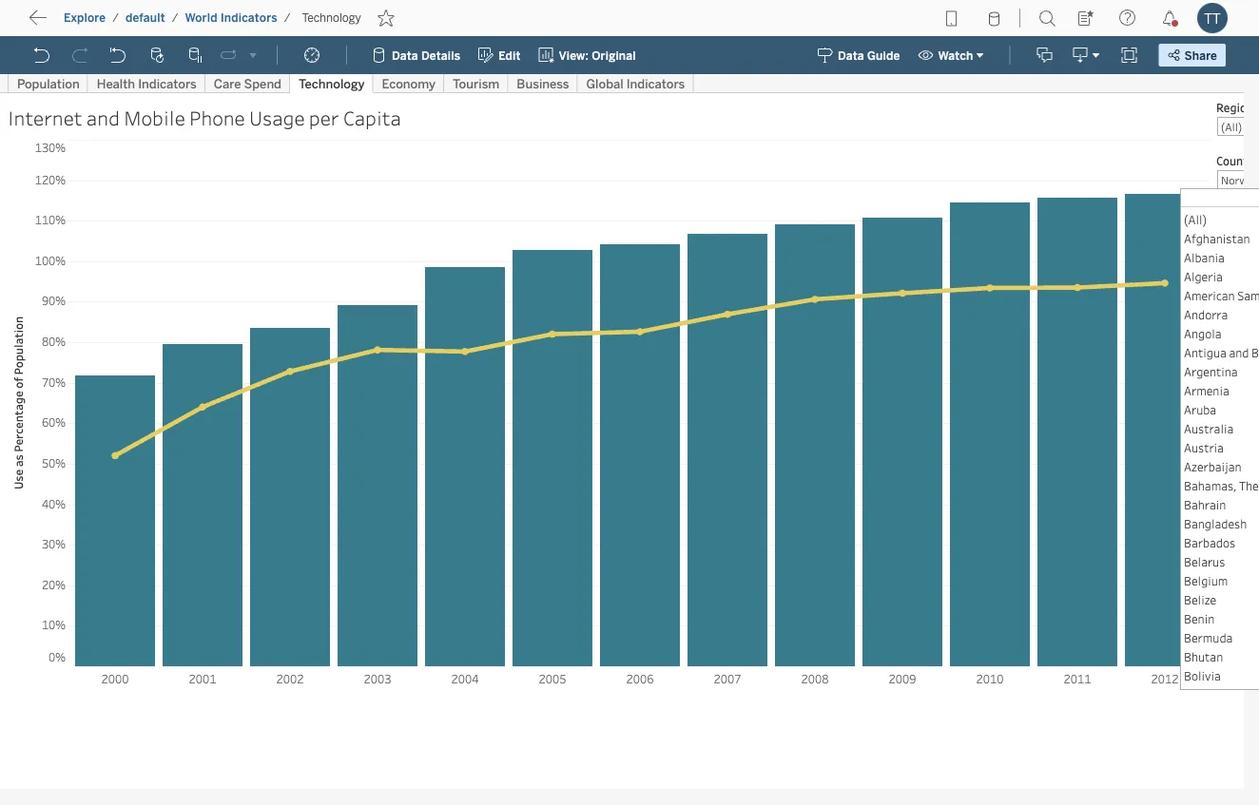 Task type: describe. For each thing, give the bounding box(es) containing it.
world indicators link
[[184, 10, 278, 26]]

explore / default / world indicators /
[[64, 11, 290, 25]]

2 / from the left
[[172, 11, 178, 25]]

content
[[104, 15, 163, 33]]

3 / from the left
[[284, 11, 290, 25]]

explore
[[64, 11, 106, 25]]

skip to content link
[[46, 11, 194, 36]]

default link
[[125, 10, 166, 26]]



Task type: vqa. For each thing, say whether or not it's contained in the screenshot.
the Indicators
yes



Task type: locate. For each thing, give the bounding box(es) containing it.
to
[[86, 15, 101, 33]]

indicators
[[221, 11, 277, 25]]

explore link
[[63, 10, 107, 26]]

/
[[112, 11, 119, 25], [172, 11, 178, 25], [284, 11, 290, 25]]

2 horizontal spatial /
[[284, 11, 290, 25]]

/ right to
[[112, 11, 119, 25]]

/ left world
[[172, 11, 178, 25]]

1 horizontal spatial /
[[172, 11, 178, 25]]

skip
[[49, 15, 82, 33]]

technology element
[[296, 11, 367, 25]]

technology
[[302, 11, 361, 25]]

/ right indicators
[[284, 11, 290, 25]]

default
[[125, 11, 165, 25]]

0 horizontal spatial /
[[112, 11, 119, 25]]

skip to content
[[49, 15, 163, 33]]

world
[[185, 11, 217, 25]]

1 / from the left
[[112, 11, 119, 25]]



